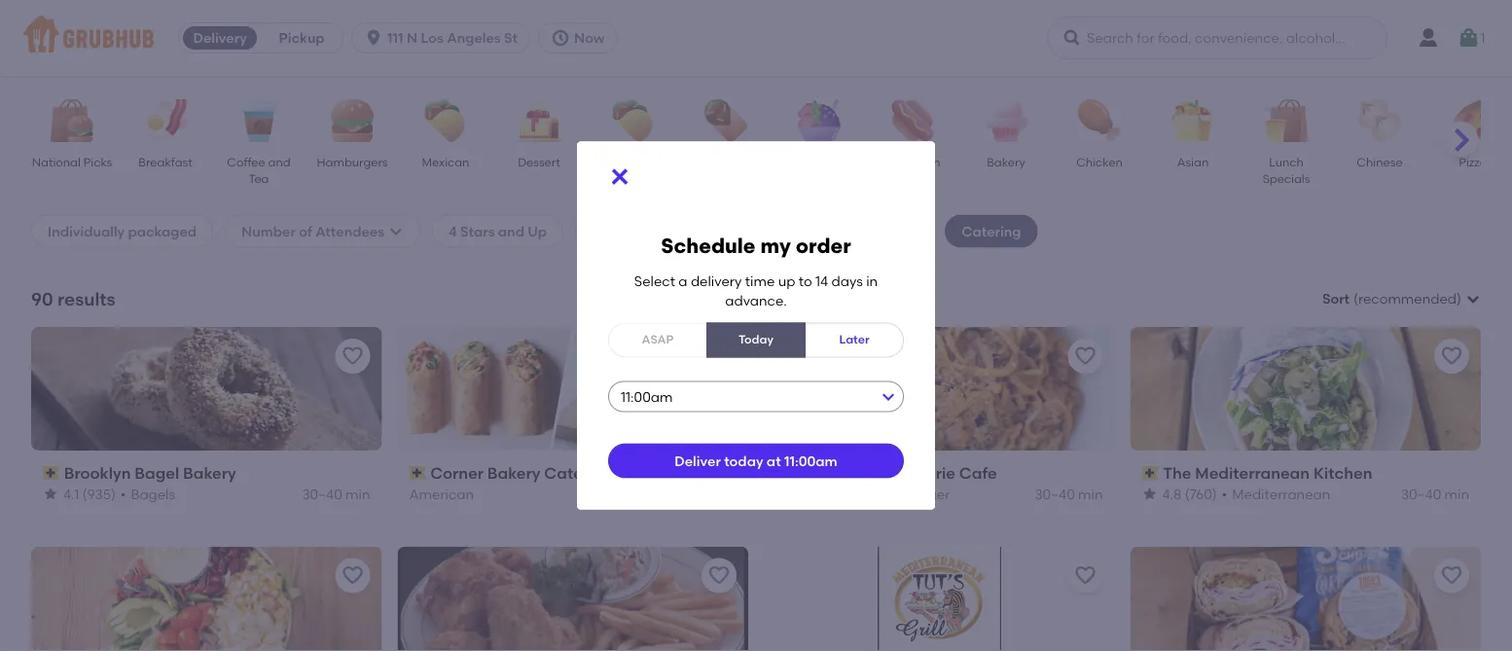 Task type: locate. For each thing, give the bounding box(es) containing it.
30 minutes or less
[[795, 223, 917, 239]]

number
[[241, 223, 296, 239]]

1 vertical spatial mediterranean
[[1233, 486, 1331, 502]]

angeles
[[447, 30, 501, 46]]

• right (2899)
[[864, 486, 869, 502]]

delivery
[[193, 30, 247, 46], [697, 223, 750, 239]]

earn
[[787, 341, 814, 356]]

star icon image
[[43, 486, 58, 502], [1142, 486, 1158, 502]]

save this restaurant image
[[341, 344, 365, 368], [1074, 344, 1097, 368], [341, 564, 365, 588], [1441, 564, 1464, 588]]

bakery down bakery image
[[987, 155, 1026, 169]]

1 horizontal spatial subscription pass image
[[776, 466, 793, 480]]

111
[[387, 30, 404, 46]]

1 star icon image from the left
[[43, 486, 58, 502]]

the mediterranean kitchen
[[1163, 464, 1373, 483]]

•
[[121, 486, 126, 502], [864, 486, 869, 502], [1222, 486, 1228, 502]]

earn $5
[[787, 341, 830, 356]]

subscription pass image
[[409, 466, 426, 480], [776, 466, 793, 480]]

0 vertical spatial delivery
[[193, 30, 247, 46]]

1 horizontal spatial and
[[498, 223, 525, 239]]

3 • from the left
[[1222, 486, 1228, 502]]

american down corner
[[409, 486, 474, 502]]

subscription pass image for amandine patisserie cafe
[[776, 466, 793, 480]]

star icon image left 4.8
[[1142, 486, 1158, 502]]

star icon image left 4.1
[[43, 486, 58, 502]]

0 horizontal spatial delivery
[[193, 30, 247, 46]]

4.8 (760)
[[1163, 486, 1217, 502]]

2 star icon image from the left
[[1142, 486, 1158, 502]]

subscription pass image inside the mediterranean kitchen link
[[1142, 466, 1159, 480]]

and
[[268, 155, 291, 169], [498, 223, 525, 239]]

subscription pass image
[[43, 466, 60, 480], [1142, 466, 1159, 480]]

0 horizontal spatial bakery
[[183, 464, 236, 483]]

lunch specials image
[[1253, 99, 1321, 142]]

2 min from the left
[[712, 486, 737, 502]]

tea
[[249, 172, 269, 186]]

mediterranean for the
[[1196, 464, 1310, 483]]

individually packaged
[[48, 223, 197, 239]]

mediterranean up • mediterranean
[[1196, 464, 1310, 483]]

subscription pass image for corner bakery catering
[[409, 466, 426, 480]]

4 30–40 from the left
[[1401, 486, 1442, 502]]

(2899)
[[818, 486, 859, 502]]

svg image up chicken 'image'
[[1063, 28, 1082, 48]]

0 horizontal spatial subscription pass image
[[43, 466, 60, 480]]

0 horizontal spatial and
[[268, 155, 291, 169]]

2 horizontal spatial bakery
[[987, 155, 1026, 169]]

mediterranean
[[1196, 464, 1310, 483], [1233, 486, 1331, 502]]

2 30–40 from the left
[[669, 486, 709, 502]]

0 vertical spatial svg image
[[364, 28, 384, 48]]

1 subscription pass image from the left
[[409, 466, 426, 480]]

asian
[[1178, 155, 1209, 169]]

4.7 (2899) • hamburger
[[796, 486, 950, 502]]

results
[[58, 288, 115, 310]]

schedule
[[661, 233, 756, 258]]

select a delivery time up to 14 days in advance.
[[634, 273, 878, 309]]

asap button
[[608, 323, 708, 358]]

0 horizontal spatial subscription pass image
[[409, 466, 426, 480]]

amandine
[[797, 464, 877, 483]]

n
[[407, 30, 418, 46]]

1 vertical spatial catering
[[544, 464, 613, 483]]

american down american image
[[885, 155, 941, 169]]

breakfast
[[139, 155, 192, 169]]

0 horizontal spatial svg image
[[364, 28, 384, 48]]

90
[[31, 288, 53, 310]]

subscription pass image inside the corner bakery catering link
[[409, 466, 426, 480]]

star icon image for the
[[1142, 486, 1158, 502]]

• right (935)
[[121, 486, 126, 502]]

mediterranean for •
[[1233, 486, 1331, 502]]

burritos image
[[692, 99, 760, 142]]

to
[[799, 273, 812, 289]]

4.7
[[796, 486, 814, 502]]

1 horizontal spatial •
[[864, 486, 869, 502]]

4.8
[[1163, 486, 1182, 502]]

tacos
[[616, 155, 649, 169]]

1 vertical spatial svg image
[[608, 165, 632, 188]]

4.1
[[63, 486, 79, 502]]

1 vertical spatial american
[[409, 486, 474, 502]]

corner
[[430, 464, 484, 483]]

0 horizontal spatial •
[[121, 486, 126, 502]]

4 min from the left
[[1445, 486, 1470, 502]]

now button
[[538, 22, 625, 54]]

min for amandine patisserie cafe
[[1079, 486, 1103, 502]]

the mediterranean kitchen link
[[1142, 462, 1470, 484]]

min
[[346, 486, 370, 502], [712, 486, 737, 502], [1079, 486, 1103, 502], [1445, 486, 1470, 502]]

pickup
[[279, 30, 325, 46]]

catering
[[962, 223, 1021, 239], [544, 464, 613, 483]]

1 subscription pass image from the left
[[43, 466, 60, 480]]

chicken image
[[1066, 99, 1134, 142]]

coffee
[[227, 155, 265, 169]]

delivery left pickup button
[[193, 30, 247, 46]]

0 vertical spatial mediterranean
[[1196, 464, 1310, 483]]

svg image up pizza image
[[1458, 26, 1481, 50]]

dessert
[[518, 155, 560, 169]]

svg image
[[364, 28, 384, 48], [608, 165, 632, 188]]

svg image inside 1 button
[[1458, 26, 1481, 50]]

0 horizontal spatial star icon image
[[43, 486, 58, 502]]

subscription pass image inside "amandine patisserie cafe" link
[[776, 466, 793, 480]]

1 horizontal spatial catering
[[962, 223, 1021, 239]]

1 horizontal spatial star icon image
[[1142, 486, 1158, 502]]

bakery
[[987, 155, 1026, 169], [183, 464, 236, 483], [487, 464, 541, 483]]

30–40 for the mediterranean kitchen
[[1401, 486, 1442, 502]]

chinese image
[[1346, 99, 1414, 142]]

and left up
[[498, 223, 525, 239]]

min for brooklyn bagel bakery
[[346, 486, 370, 502]]

2 30–40 min from the left
[[669, 486, 737, 502]]

3 min from the left
[[1079, 486, 1103, 502]]

3 30–40 from the left
[[1035, 486, 1075, 502]]

hamburger
[[874, 486, 950, 502]]

1
[[1481, 30, 1486, 46]]

or
[[871, 223, 885, 239]]

in
[[866, 273, 878, 289]]

and up 'tea'
[[268, 155, 291, 169]]

delivery
[[691, 273, 742, 289]]

30–40 for corner bakery catering
[[669, 486, 709, 502]]

svg image up offers
[[608, 165, 632, 188]]

(760)
[[1185, 486, 1217, 502]]

1 horizontal spatial subscription pass image
[[1142, 466, 1159, 480]]

30–40 min
[[302, 486, 370, 502], [669, 486, 737, 502], [1035, 486, 1103, 502], [1401, 486, 1470, 502]]

chicken
[[1077, 155, 1123, 169]]

st
[[504, 30, 518, 46]]

2 subscription pass image from the left
[[776, 466, 793, 480]]

2 • from the left
[[864, 486, 869, 502]]

• right the (760)
[[1222, 486, 1228, 502]]

subscription pass image left the
[[1142, 466, 1159, 480]]

delivery right $0
[[697, 223, 750, 239]]

bakery image
[[972, 99, 1040, 142]]

subscription pass image left brooklyn
[[43, 466, 60, 480]]

bakery right corner
[[487, 464, 541, 483]]

30–40 for amandine patisserie cafe
[[1035, 486, 1075, 502]]

mexican
[[422, 155, 470, 169]]

subscription pass image for the mediterranean kitchen
[[1142, 466, 1159, 480]]

1 vertical spatial delivery
[[697, 223, 750, 239]]

and inside coffee and tea
[[268, 155, 291, 169]]

save this restaurant button
[[335, 339, 370, 374], [702, 339, 737, 374], [1068, 339, 1103, 374], [1435, 339, 1470, 374], [335, 558, 370, 593], [702, 558, 737, 593], [1068, 558, 1103, 593], [1435, 558, 1470, 593]]

save this restaurant image
[[708, 344, 731, 368], [1441, 344, 1464, 368], [708, 564, 731, 588], [1074, 564, 1097, 588]]

individually
[[48, 223, 125, 239]]

1 30–40 min from the left
[[302, 486, 370, 502]]

1 min from the left
[[346, 486, 370, 502]]

asian image
[[1159, 99, 1227, 142]]

today
[[724, 452, 764, 469]]

bagels
[[131, 486, 175, 502]]

svg image
[[1458, 26, 1481, 50], [551, 28, 570, 48], [1063, 28, 1082, 48], [388, 223, 404, 239]]

0 vertical spatial american
[[885, 155, 941, 169]]

2 subscription pass image from the left
[[1142, 466, 1159, 480]]

svg image left 111
[[364, 28, 384, 48]]

kitchen
[[1314, 464, 1373, 483]]

svg image left now
[[551, 28, 570, 48]]

0 vertical spatial and
[[268, 155, 291, 169]]

bakery right bagel
[[183, 464, 236, 483]]

hamburgers
[[317, 155, 388, 169]]

american
[[885, 155, 941, 169], [409, 486, 474, 502]]

2 horizontal spatial •
[[1222, 486, 1228, 502]]

0 vertical spatial catering
[[962, 223, 1021, 239]]

mediterranean down the mediterranean kitchen
[[1233, 486, 1331, 502]]

1 vertical spatial and
[[498, 223, 525, 239]]

4 30–40 min from the left
[[1401, 486, 1470, 502]]

1 30–40 from the left
[[302, 486, 342, 502]]

1 • from the left
[[121, 486, 126, 502]]

1 horizontal spatial delivery
[[697, 223, 750, 239]]

a
[[679, 273, 688, 289]]

3 30–40 min from the left
[[1035, 486, 1103, 502]]

up
[[778, 273, 796, 289]]

subscription pass image inside brooklyn bagel bakery link
[[43, 466, 60, 480]]

svg image inside the now button
[[551, 28, 570, 48]]

american image
[[879, 99, 947, 142]]

of
[[299, 223, 312, 239]]



Task type: vqa. For each thing, say whether or not it's contained in the screenshot.
11:00AM
yes



Task type: describe. For each thing, give the bounding box(es) containing it.
lunch specials
[[1263, 155, 1310, 186]]

• for brooklyn
[[121, 486, 126, 502]]

time
[[745, 273, 775, 289]]

now
[[574, 30, 605, 46]]

breakfast image
[[131, 99, 200, 142]]

$0
[[678, 223, 693, 239]]

tut's mediterranean grill logo image
[[878, 547, 1001, 651]]

lunch
[[1269, 155, 1304, 169]]

min for corner bakery catering
[[712, 486, 737, 502]]

days
[[832, 273, 863, 289]]

4 stars and up
[[449, 223, 547, 239]]

• mediterranean
[[1222, 486, 1331, 502]]

111 n los angeles st
[[387, 30, 518, 46]]

• bagels
[[121, 486, 175, 502]]

$0 delivery
[[678, 223, 750, 239]]

0 horizontal spatial american
[[409, 486, 474, 502]]

specials
[[1263, 172, 1310, 186]]

picks
[[83, 155, 112, 169]]

today
[[739, 333, 774, 347]]

dessert image
[[505, 99, 573, 142]]

30–40 min for kitchen
[[1401, 486, 1470, 502]]

attendees
[[316, 223, 385, 239]]

1 horizontal spatial bakery
[[487, 464, 541, 483]]

los
[[421, 30, 444, 46]]

amandine patisserie cafe
[[797, 464, 997, 483]]

14
[[816, 273, 828, 289]]

30–40 min for catering
[[669, 486, 737, 502]]

svg image right attendees
[[388, 223, 404, 239]]

at
[[767, 452, 781, 469]]

later button
[[805, 323, 904, 358]]

corner bakery catering link
[[409, 462, 737, 484]]

national picks image
[[38, 99, 106, 142]]

$5
[[817, 341, 830, 356]]

number of attendees
[[241, 223, 385, 239]]

asap
[[642, 333, 674, 347]]

svg image inside 111 n los angeles st button
[[364, 28, 384, 48]]

111 n los angeles st button
[[351, 22, 538, 54]]

mexican image
[[412, 99, 480, 142]]

up
[[528, 223, 547, 239]]

patisserie
[[881, 464, 956, 483]]

deliver today at 11:00am button
[[608, 443, 904, 478]]

delivery button
[[179, 22, 261, 54]]

0 horizontal spatial catering
[[544, 464, 613, 483]]

later
[[839, 333, 870, 347]]

brooklyn bagel bakery
[[64, 464, 236, 483]]

coffee and tea
[[227, 155, 291, 186]]

brooklyn bagel bakery link
[[43, 462, 370, 484]]

brooklyn
[[64, 464, 131, 483]]

select
[[634, 273, 675, 289]]

national
[[32, 155, 81, 169]]

advance.
[[725, 293, 787, 309]]

less
[[888, 223, 917, 239]]

main navigation navigation
[[0, 0, 1513, 76]]

30
[[795, 223, 812, 239]]

today button
[[707, 323, 806, 358]]

pizza image
[[1440, 99, 1508, 142]]

offers
[[592, 223, 633, 239]]

• for the
[[1222, 486, 1228, 502]]

national picks
[[32, 155, 112, 169]]

pickup button
[[261, 22, 343, 54]]

my
[[761, 233, 791, 258]]

tacos image
[[599, 99, 667, 142]]

1 button
[[1458, 20, 1486, 55]]

1 horizontal spatial american
[[885, 155, 941, 169]]

star icon image for brooklyn
[[43, 486, 58, 502]]

stars
[[460, 223, 495, 239]]

delivery inside button
[[193, 30, 247, 46]]

4.1 (935)
[[63, 486, 116, 502]]

cafe
[[960, 464, 997, 483]]

(935)
[[82, 486, 116, 502]]

subscription pass image for brooklyn bagel bakery
[[43, 466, 60, 480]]

hamburgers image
[[318, 99, 386, 142]]

1 horizontal spatial svg image
[[608, 165, 632, 188]]

schedule my order
[[661, 233, 851, 258]]

order
[[796, 233, 851, 258]]

11:00am
[[784, 452, 838, 469]]

min for the mediterranean kitchen
[[1445, 486, 1470, 502]]

packaged
[[128, 223, 197, 239]]

90 results
[[31, 288, 115, 310]]

coffee and tea image
[[225, 99, 293, 142]]

bagel
[[135, 464, 179, 483]]

minutes
[[815, 223, 868, 239]]

30–40 min for bakery
[[302, 486, 370, 502]]

the
[[1163, 464, 1192, 483]]

pizza
[[1459, 155, 1488, 169]]

healthy image
[[785, 99, 854, 142]]

30–40 for brooklyn bagel bakery
[[302, 486, 342, 502]]

deliver
[[675, 452, 721, 469]]

30–40 min for cafe
[[1035, 486, 1103, 502]]

4
[[449, 223, 457, 239]]

corner bakery catering
[[430, 464, 613, 483]]

amandine patisserie cafe link
[[776, 462, 1103, 484]]



